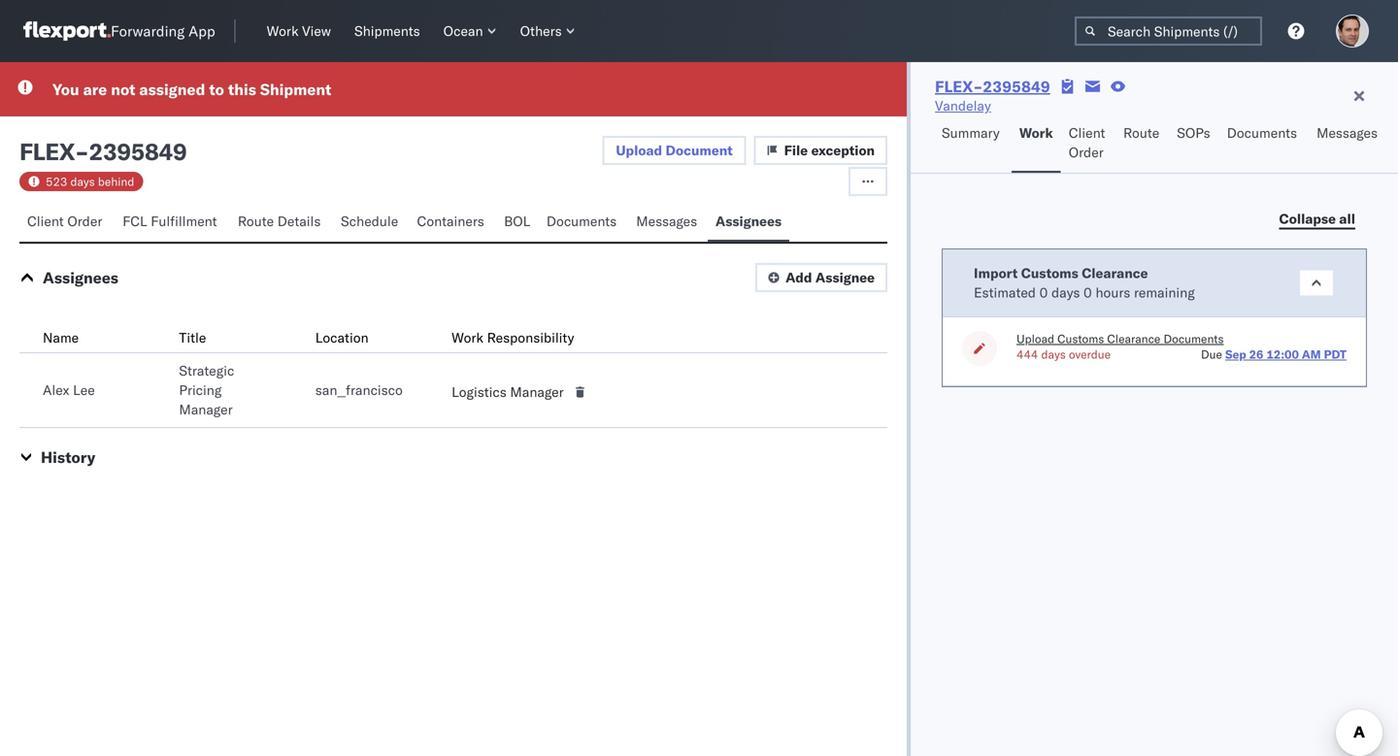 Task type: vqa. For each thing, say whether or not it's contained in the screenshot.
Container Numbers's Numbers
no



Task type: locate. For each thing, give the bounding box(es) containing it.
upload up 444
[[1017, 332, 1055, 346]]

assignees
[[716, 213, 782, 230], [43, 268, 118, 287]]

assignees button up add
[[708, 204, 790, 242]]

collapse all
[[1280, 210, 1356, 227]]

upload document
[[616, 142, 733, 159]]

am
[[1302, 347, 1321, 362]]

work up logistics
[[452, 329, 484, 346]]

0 vertical spatial manager
[[510, 384, 564, 401]]

add assignee button
[[756, 263, 888, 292]]

1 0 from the left
[[1040, 284, 1048, 301]]

customs up estimated
[[1021, 265, 1079, 282]]

documents right sops
[[1227, 124, 1298, 141]]

route for route details
[[238, 213, 274, 230]]

messages down upload document button
[[636, 213, 698, 230]]

client order
[[1069, 124, 1106, 161], [27, 213, 102, 230]]

upload document button
[[603, 136, 747, 165]]

1 horizontal spatial upload
[[1017, 332, 1055, 346]]

0 vertical spatial order
[[1069, 144, 1104, 161]]

0 vertical spatial clearance
[[1082, 265, 1148, 282]]

1 vertical spatial route
[[238, 213, 274, 230]]

-
[[75, 137, 89, 166]]

1 vertical spatial clearance
[[1108, 332, 1161, 346]]

messages up all
[[1317, 124, 1378, 141]]

0 vertical spatial assignees
[[716, 213, 782, 230]]

fcl fulfillment button
[[115, 204, 230, 242]]

hours
[[1096, 284, 1131, 301]]

days left hours
[[1052, 284, 1080, 301]]

strategic
[[179, 362, 234, 379]]

order inside client order
[[1069, 144, 1104, 161]]

1 horizontal spatial messages button
[[1309, 116, 1389, 173]]

0 horizontal spatial messages
[[636, 213, 698, 230]]

bol button
[[496, 204, 539, 242]]

1 horizontal spatial order
[[1069, 144, 1104, 161]]

1 vertical spatial customs
[[1058, 332, 1104, 346]]

documents button right sops
[[1220, 116, 1309, 173]]

2 horizontal spatial documents
[[1227, 124, 1298, 141]]

0 horizontal spatial work
[[267, 22, 299, 39]]

1 vertical spatial upload
[[1017, 332, 1055, 346]]

0 vertical spatial customs
[[1021, 265, 1079, 282]]

1 vertical spatial messages
[[636, 213, 698, 230]]

1 vertical spatial assignees button
[[43, 268, 118, 287]]

work for work
[[1020, 124, 1053, 141]]

customs inside 'import customs clearance estimated 0 days 0 hours remaining'
[[1021, 265, 1079, 282]]

client order button
[[1061, 116, 1116, 173], [19, 204, 115, 242]]

0 vertical spatial documents
[[1227, 124, 1298, 141]]

0 vertical spatial assignees button
[[708, 204, 790, 242]]

customs inside button
[[1058, 332, 1104, 346]]

upload left document
[[616, 142, 662, 159]]

work left view
[[267, 22, 299, 39]]

clearance up overdue
[[1108, 332, 1161, 346]]

2 vertical spatial days
[[1042, 347, 1066, 362]]

sops button
[[1170, 116, 1220, 173]]

1 horizontal spatial route
[[1124, 124, 1160, 141]]

1 horizontal spatial assignees
[[716, 213, 782, 230]]

1 horizontal spatial work
[[452, 329, 484, 346]]

0 vertical spatial upload
[[616, 142, 662, 159]]

san_francisco
[[315, 382, 403, 399]]

1 horizontal spatial 0
[[1084, 284, 1092, 301]]

manager down pricing at the left
[[179, 401, 233, 418]]

alex
[[43, 382, 69, 399]]

schedule
[[341, 213, 398, 230]]

work inside "work" button
[[1020, 124, 1053, 141]]

not
[[111, 80, 135, 99]]

2395849 up vandelay
[[983, 77, 1051, 96]]

documents inside button
[[1164, 332, 1224, 346]]

days right 444
[[1042, 347, 1066, 362]]

1 horizontal spatial client
[[1069, 124, 1106, 141]]

route left details at the top
[[238, 213, 274, 230]]

0 left hours
[[1084, 284, 1092, 301]]

Search Shipments (/) text field
[[1075, 17, 1263, 46]]

manager down the responsibility
[[510, 384, 564, 401]]

documents
[[1227, 124, 1298, 141], [547, 213, 617, 230], [1164, 332, 1224, 346]]

clearance inside button
[[1108, 332, 1161, 346]]

messages button up all
[[1309, 116, 1389, 173]]

0 vertical spatial client order button
[[1061, 116, 1116, 173]]

0 vertical spatial client order
[[1069, 124, 1106, 161]]

assignees down document
[[716, 213, 782, 230]]

1 vertical spatial 2395849
[[89, 137, 187, 166]]

order
[[1069, 144, 1104, 161], [67, 213, 102, 230]]

documents right bol button at the left of the page
[[547, 213, 617, 230]]

1 horizontal spatial messages
[[1317, 124, 1378, 141]]

messages button down upload document button
[[629, 204, 708, 242]]

0 horizontal spatial assignees
[[43, 268, 118, 287]]

2395849
[[983, 77, 1051, 96], [89, 137, 187, 166]]

0 horizontal spatial client order
[[27, 213, 102, 230]]

0 horizontal spatial documents
[[547, 213, 617, 230]]

1 vertical spatial assignees
[[43, 268, 118, 287]]

days
[[70, 174, 95, 189], [1052, 284, 1080, 301], [1042, 347, 1066, 362]]

forwarding app link
[[23, 21, 215, 41]]

work view
[[267, 22, 331, 39]]

1 vertical spatial client order button
[[19, 204, 115, 242]]

0 vertical spatial route
[[1124, 124, 1160, 141]]

client down 523
[[27, 213, 64, 230]]

ocean button
[[436, 18, 505, 44]]

manager inside strategic pricing manager
[[179, 401, 233, 418]]

exception
[[812, 142, 875, 159]]

work inside work view link
[[267, 22, 299, 39]]

route for route
[[1124, 124, 1160, 141]]

work
[[267, 22, 299, 39], [1020, 124, 1053, 141], [452, 329, 484, 346]]

add
[[786, 269, 812, 286]]

document
[[666, 142, 733, 159]]

0 horizontal spatial client
[[27, 213, 64, 230]]

0 horizontal spatial messages button
[[629, 204, 708, 242]]

2 vertical spatial documents
[[1164, 332, 1224, 346]]

documents up due
[[1164, 332, 1224, 346]]

2 horizontal spatial work
[[1020, 124, 1053, 141]]

others button
[[512, 18, 583, 44]]

1 vertical spatial work
[[1020, 124, 1053, 141]]

2395849 up behind
[[89, 137, 187, 166]]

client order down 523
[[27, 213, 102, 230]]

summary
[[942, 124, 1000, 141]]

name
[[43, 329, 79, 346]]

messages button
[[1309, 116, 1389, 173], [629, 204, 708, 242]]

1 vertical spatial documents button
[[539, 204, 629, 242]]

2 vertical spatial work
[[452, 329, 484, 346]]

vandelay
[[935, 97, 991, 114]]

0 horizontal spatial upload
[[616, 142, 662, 159]]

client order right "work" button
[[1069, 124, 1106, 161]]

manager
[[510, 384, 564, 401], [179, 401, 233, 418]]

flex - 2395849
[[19, 137, 187, 166]]

0 horizontal spatial documents button
[[539, 204, 629, 242]]

26
[[1250, 347, 1264, 362]]

file exception
[[784, 142, 875, 159]]

1 horizontal spatial 2395849
[[983, 77, 1051, 96]]

days right 523
[[70, 174, 95, 189]]

ocean
[[444, 22, 483, 39]]

documents button right bol
[[539, 204, 629, 242]]

assignees up name
[[43, 268, 118, 287]]

0 vertical spatial documents button
[[1220, 116, 1309, 173]]

1 vertical spatial client
[[27, 213, 64, 230]]

0 vertical spatial work
[[267, 22, 299, 39]]

clearance inside 'import customs clearance estimated 0 days 0 hours remaining'
[[1082, 265, 1148, 282]]

0 horizontal spatial 2395849
[[89, 137, 187, 166]]

file exception button
[[754, 136, 888, 165], [754, 136, 888, 165]]

order down 523 days behind
[[67, 213, 102, 230]]

1 horizontal spatial documents
[[1164, 332, 1224, 346]]

customs
[[1021, 265, 1079, 282], [1058, 332, 1104, 346]]

0 vertical spatial messages button
[[1309, 116, 1389, 173]]

client right "work" button
[[1069, 124, 1106, 141]]

messages
[[1317, 124, 1378, 141], [636, 213, 698, 230]]

order right "work" button
[[1069, 144, 1104, 161]]

upload customs clearance documents button
[[1017, 331, 1224, 347]]

customs up overdue
[[1058, 332, 1104, 346]]

clearance up hours
[[1082, 265, 1148, 282]]

0 vertical spatial messages
[[1317, 124, 1378, 141]]

upload
[[616, 142, 662, 159], [1017, 332, 1055, 346]]

route
[[1124, 124, 1160, 141], [238, 213, 274, 230]]

route left sops
[[1124, 124, 1160, 141]]

0 right estimated
[[1040, 284, 1048, 301]]

1 vertical spatial order
[[67, 213, 102, 230]]

assignees button up name
[[43, 268, 118, 287]]

clearance for estimated
[[1082, 265, 1148, 282]]

work down flex-2395849
[[1020, 124, 1053, 141]]

1 vertical spatial manager
[[179, 401, 233, 418]]

1 vertical spatial days
[[1052, 284, 1080, 301]]

to
[[209, 80, 224, 99]]

0 horizontal spatial manager
[[179, 401, 233, 418]]

1 horizontal spatial assignees button
[[708, 204, 790, 242]]

0 horizontal spatial 0
[[1040, 284, 1048, 301]]

work for work responsibility
[[452, 329, 484, 346]]

0 vertical spatial days
[[70, 174, 95, 189]]

work button
[[1012, 116, 1061, 173]]

0 horizontal spatial client order button
[[19, 204, 115, 242]]

vandelay link
[[935, 96, 991, 116]]

are
[[83, 80, 107, 99]]

work for work view
[[267, 22, 299, 39]]

overdue
[[1069, 347, 1111, 362]]

fulfillment
[[151, 213, 217, 230]]

0 horizontal spatial route
[[238, 213, 274, 230]]



Task type: describe. For each thing, give the bounding box(es) containing it.
0 horizontal spatial assignees button
[[43, 268, 118, 287]]

523
[[46, 174, 67, 189]]

upload customs clearance documents
[[1017, 332, 1224, 346]]

1 horizontal spatial client order
[[1069, 124, 1106, 161]]

2 0 from the left
[[1084, 284, 1092, 301]]

sep
[[1226, 347, 1247, 362]]

you
[[52, 80, 79, 99]]

shipments
[[355, 22, 420, 39]]

due sep 26 12:00 am pdt
[[1201, 347, 1347, 362]]

days for overdue
[[1042, 347, 1066, 362]]

you are not assigned to this shipment
[[52, 80, 331, 99]]

1 vertical spatial messages button
[[629, 204, 708, 242]]

assignee
[[816, 269, 875, 286]]

lee
[[73, 382, 95, 399]]

forwarding app
[[111, 22, 215, 40]]

1 horizontal spatial documents button
[[1220, 116, 1309, 173]]

sep 26 12:00 am pdt button
[[1226, 347, 1347, 362]]

history
[[41, 448, 95, 467]]

customs for upload
[[1058, 332, 1104, 346]]

pdt
[[1324, 347, 1347, 362]]

collapse
[[1280, 210, 1336, 227]]

title
[[179, 329, 206, 346]]

logistics
[[452, 384, 507, 401]]

route details button
[[230, 204, 333, 242]]

flexport. image
[[23, 21, 111, 41]]

route details
[[238, 213, 321, 230]]

strategic pricing manager
[[179, 362, 234, 418]]

assigned
[[139, 80, 205, 99]]

sops
[[1177, 124, 1211, 141]]

1 horizontal spatial manager
[[510, 384, 564, 401]]

view
[[302, 22, 331, 39]]

12:00
[[1267, 347, 1299, 362]]

app
[[189, 22, 215, 40]]

history button
[[41, 448, 95, 467]]

route button
[[1116, 116, 1170, 173]]

flex
[[19, 137, 75, 166]]

shipment
[[260, 80, 331, 99]]

add assignee
[[786, 269, 875, 286]]

shipments link
[[347, 18, 428, 44]]

import
[[974, 265, 1018, 282]]

clearance for documents
[[1108, 332, 1161, 346]]

fcl fulfillment
[[123, 213, 217, 230]]

0 vertical spatial 2395849
[[983, 77, 1051, 96]]

this
[[228, 80, 256, 99]]

customs for import
[[1021, 265, 1079, 282]]

logistics manager
[[452, 384, 564, 401]]

forwarding
[[111, 22, 185, 40]]

import customs clearance estimated 0 days 0 hours remaining
[[974, 265, 1195, 301]]

0 horizontal spatial order
[[67, 213, 102, 230]]

due
[[1201, 347, 1223, 362]]

containers button
[[409, 204, 496, 242]]

1 vertical spatial documents
[[547, 213, 617, 230]]

flex-2395849
[[935, 77, 1051, 96]]

pricing
[[179, 382, 222, 399]]

schedule button
[[333, 204, 409, 242]]

alex lee
[[43, 382, 95, 399]]

all
[[1340, 210, 1356, 227]]

flex-2395849 link
[[935, 77, 1051, 96]]

file
[[784, 142, 808, 159]]

behind
[[98, 174, 134, 189]]

others
[[520, 22, 562, 39]]

upload for upload customs clearance documents
[[1017, 332, 1055, 346]]

details
[[277, 213, 321, 230]]

location
[[315, 329, 369, 346]]

upload for upload document
[[616, 142, 662, 159]]

1 horizontal spatial client order button
[[1061, 116, 1116, 173]]

1 vertical spatial client order
[[27, 213, 102, 230]]

523 days behind
[[46, 174, 134, 189]]

bol
[[504, 213, 530, 230]]

days inside 'import customs clearance estimated 0 days 0 hours remaining'
[[1052, 284, 1080, 301]]

summary button
[[934, 116, 1012, 173]]

flex-
[[935, 77, 983, 96]]

444 days overdue
[[1017, 347, 1111, 362]]

fcl
[[123, 213, 147, 230]]

collapse all button
[[1268, 205, 1367, 234]]

estimated
[[974, 284, 1036, 301]]

containers
[[417, 213, 484, 230]]

remaining
[[1134, 284, 1195, 301]]

responsibility
[[487, 329, 574, 346]]

work view link
[[259, 18, 339, 44]]

0 vertical spatial client
[[1069, 124, 1106, 141]]

work responsibility
[[452, 329, 574, 346]]

444
[[1017, 347, 1039, 362]]

days for behind
[[70, 174, 95, 189]]



